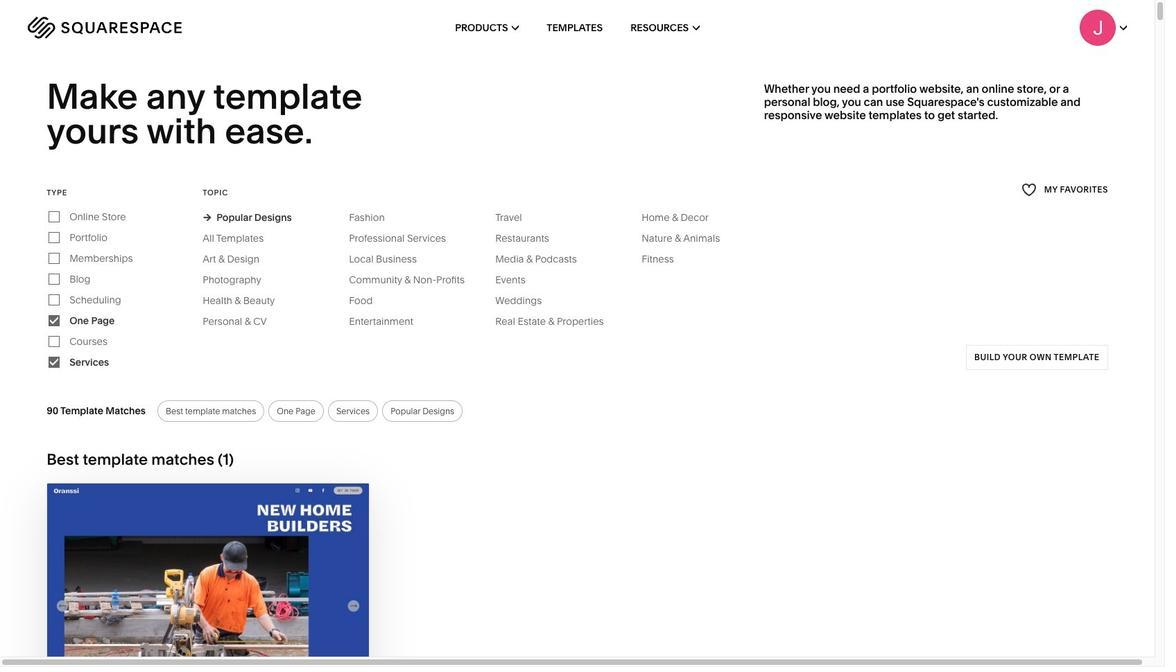 Task type: describe. For each thing, give the bounding box(es) containing it.
oranssi image
[[47, 484, 369, 668]]



Task type: vqa. For each thing, say whether or not it's contained in the screenshot.
Oranssi image
yes



